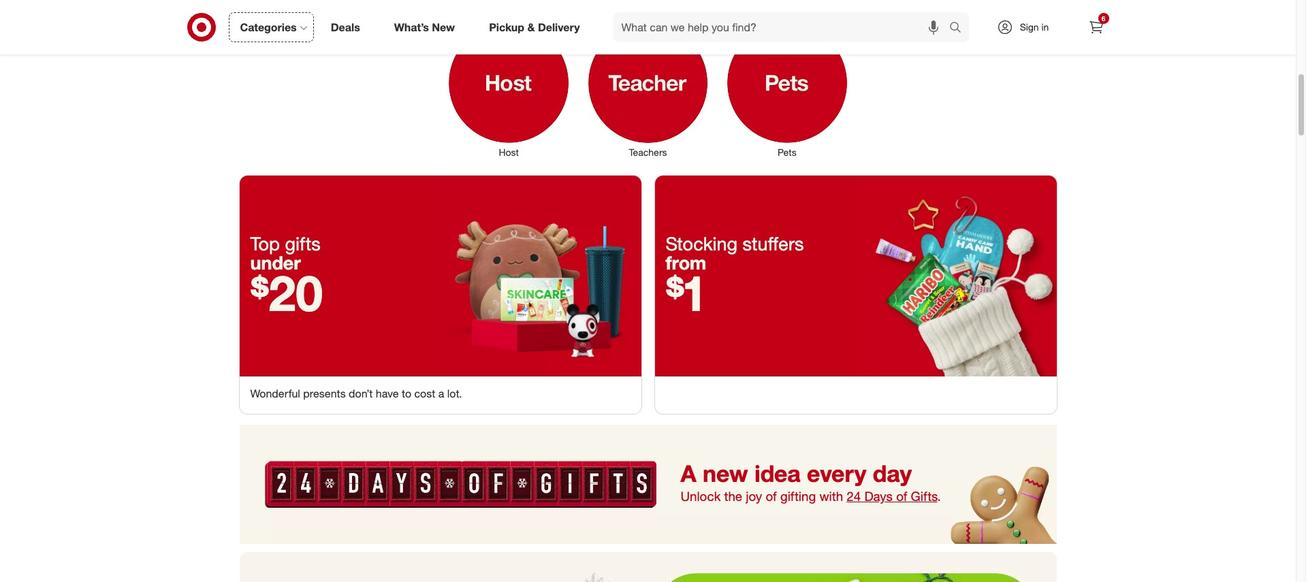Task type: describe. For each thing, give the bounding box(es) containing it.
in
[[1042, 21, 1049, 33]]

stuffers
[[743, 232, 804, 255]]

.
[[938, 489, 941, 504]]

from
[[666, 251, 707, 274]]

gifts
[[911, 489, 938, 504]]

top
[[250, 232, 280, 255]]

wonderful
[[250, 387, 300, 401]]

sign
[[1020, 21, 1039, 33]]

host
[[499, 147, 519, 158]]

what's new link
[[383, 12, 472, 42]]

6
[[1102, 14, 1106, 22]]

What can we help you find? suggestions appear below search field
[[613, 12, 953, 42]]

the
[[724, 489, 743, 504]]

what's
[[394, 20, 429, 34]]

new
[[432, 20, 455, 34]]

idea
[[755, 460, 801, 487]]

cost
[[415, 387, 436, 401]]

under
[[250, 251, 301, 274]]

deals
[[331, 20, 360, 34]]

unlock
[[681, 489, 721, 504]]

teachers link
[[579, 21, 718, 159]]

a
[[439, 387, 444, 401]]

6 link
[[1081, 12, 1111, 42]]

pickup
[[489, 20, 525, 34]]

stocking stuffers from
[[666, 232, 804, 274]]

stocking
[[666, 232, 738, 255]]

sign in
[[1020, 21, 1049, 33]]

gifting
[[781, 489, 816, 504]]

sign in link
[[985, 12, 1071, 42]]

pets link
[[718, 21, 857, 159]]

every
[[807, 460, 867, 487]]

search
[[943, 22, 976, 35]]

$1
[[666, 264, 708, 323]]

categories
[[240, 20, 297, 34]]

what's new
[[394, 20, 455, 34]]

&
[[528, 20, 535, 34]]



Task type: locate. For each thing, give the bounding box(es) containing it.
of right joy
[[766, 489, 777, 504]]

of left gifts
[[897, 489, 908, 504]]

top gifts under
[[250, 232, 321, 274]]

with
[[820, 489, 843, 504]]

to
[[402, 387, 412, 401]]

new
[[703, 460, 748, 487]]

don't
[[349, 387, 373, 401]]

delivery
[[538, 20, 580, 34]]

1 24 days of gifts image from the top
[[239, 425, 1057, 544]]

teachers
[[629, 147, 667, 158]]

wonderful presents don't have to cost a lot.
[[250, 387, 462, 401]]

24
[[847, 489, 861, 504]]

presents
[[303, 387, 346, 401]]

days
[[865, 489, 893, 504]]

1 vertical spatial 24 days of gifts image
[[239, 553, 1057, 582]]

1 horizontal spatial of
[[897, 489, 908, 504]]

categories link
[[229, 12, 314, 42]]

pickup & delivery link
[[478, 12, 597, 42]]

0 vertical spatial 24 days of gifts image
[[239, 425, 1057, 544]]

pickup & delivery
[[489, 20, 580, 34]]

pets
[[778, 147, 797, 158]]

0 horizontal spatial of
[[766, 489, 777, 504]]

search button
[[943, 12, 976, 45]]

have
[[376, 387, 399, 401]]

1 of from the left
[[766, 489, 777, 504]]

lot.
[[447, 387, 462, 401]]

of
[[766, 489, 777, 504], [897, 489, 908, 504]]

2 of from the left
[[897, 489, 908, 504]]

joy
[[746, 489, 762, 504]]

day
[[873, 460, 912, 487]]

a new idea every day unlock the joy of gifting with 24 days of gifts .
[[681, 460, 941, 504]]

deals link
[[319, 12, 377, 42]]

host link
[[439, 21, 579, 159]]

2 24 days of gifts image from the top
[[239, 553, 1057, 582]]

24 days of gifts image
[[239, 425, 1057, 544], [239, 553, 1057, 582]]

gifts
[[285, 232, 321, 255]]

a
[[681, 460, 697, 487]]

$20
[[250, 264, 323, 323]]



Task type: vqa. For each thing, say whether or not it's contained in the screenshot.
the Host link
yes



